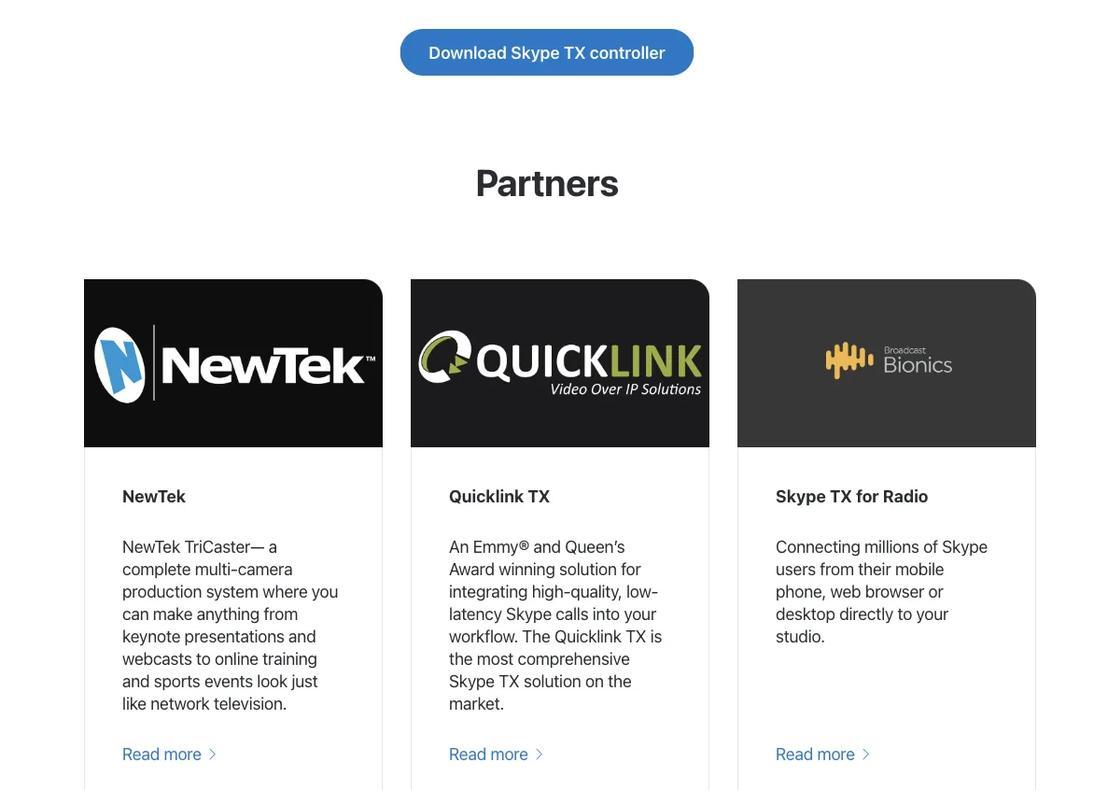 Task type: locate. For each thing, give the bounding box(es) containing it.
workflow.
[[449, 626, 518, 646]]

for up low- at the bottom right of the page
[[621, 558, 641, 579]]

2 read more from the left
[[449, 743, 533, 763]]

read more for like
[[122, 743, 206, 763]]

0 horizontal spatial read more
[[122, 743, 206, 763]]

browser
[[866, 581, 925, 601]]

0 horizontal spatial to
[[196, 648, 211, 668]]

your
[[624, 603, 657, 623], [917, 603, 949, 623]]

1 horizontal spatial read
[[449, 743, 487, 763]]

1 horizontal spatial your
[[917, 603, 949, 623]]

1 vertical spatial for
[[621, 558, 641, 579]]

0 horizontal spatial read more link
[[122, 742, 217, 765]]

0 horizontal spatial the
[[449, 648, 473, 668]]

like
[[122, 693, 147, 713]]

1 vertical spatial from
[[264, 603, 298, 623]]

from
[[820, 558, 855, 579], [264, 603, 298, 623]]

solution down comprehensive
[[524, 671, 582, 691]]

tx left is
[[626, 626, 647, 646]]

0 vertical spatial to
[[898, 603, 913, 623]]

0 vertical spatial from
[[820, 558, 855, 579]]

sports
[[154, 671, 200, 691]]

3 read from the left
[[776, 743, 814, 763]]

1 your from the left
[[624, 603, 657, 623]]

television.
[[214, 693, 287, 713]]

newtek for newtek
[[122, 486, 186, 506]]

0 horizontal spatial read
[[122, 743, 160, 763]]

and
[[534, 536, 561, 556], [289, 626, 316, 646], [122, 671, 150, 691]]

read more link for tx
[[449, 742, 544, 765]]

1 vertical spatial to
[[196, 648, 211, 668]]

the
[[449, 648, 473, 668], [608, 671, 632, 691]]

2 horizontal spatial read
[[776, 743, 814, 763]]

desktop
[[776, 603, 836, 623]]

0 horizontal spatial quicklink
[[449, 486, 524, 506]]

read more link
[[122, 742, 217, 765], [449, 742, 544, 765], [776, 742, 871, 765]]

production
[[122, 581, 202, 601]]

3 more from the left
[[818, 743, 855, 763]]

1 newtek from the top
[[122, 486, 186, 506]]

0 horizontal spatial for
[[621, 558, 641, 579]]

partners
[[476, 160, 619, 204]]

high-
[[532, 581, 571, 601]]

1 more from the left
[[164, 743, 202, 763]]

1 read more link from the left
[[122, 742, 217, 765]]

1 vertical spatial newtek
[[122, 536, 180, 556]]

tx
[[564, 42, 586, 62], [528, 486, 551, 506], [830, 486, 853, 506], [626, 626, 647, 646], [499, 671, 520, 691]]

to left online
[[196, 648, 211, 668]]

from down where
[[264, 603, 298, 623]]

1 vertical spatial quicklink
[[555, 626, 622, 646]]

2 horizontal spatial more
[[818, 743, 855, 763]]

quicklink inside the an emmy® and queen's award winning solution for integrating high-quality, low- latency skype calls into your workflow. the quicklink tx is the most comprehensive skype tx solution on the market.
[[555, 626, 622, 646]]

newtek inside newtek tricaster— a complete multi-camera production system where you can make anything from keynote presentations and webcasts to online training and sports events look just like network television.
[[122, 536, 180, 556]]

for
[[857, 486, 880, 506], [621, 558, 641, 579]]

0 vertical spatial newtek
[[122, 486, 186, 506]]

look
[[257, 671, 288, 691]]

1 read from the left
[[122, 743, 160, 763]]

connecting millions of skype users from their mobile phone, web browser or desktop directly to your studio.
[[776, 536, 988, 646]]

skype
[[511, 42, 560, 62], [776, 486, 826, 506], [943, 536, 988, 556], [506, 603, 552, 623], [449, 671, 495, 691]]

the right on
[[608, 671, 632, 691]]

online
[[215, 648, 259, 668]]

low-
[[627, 581, 659, 601]]

your inside the connecting millions of skype users from their mobile phone, web browser or desktop directly to your studio.
[[917, 603, 949, 623]]

quicklink up 'emmy®'
[[449, 486, 524, 506]]

read for like
[[122, 743, 160, 763]]

newtek
[[122, 486, 186, 506], [122, 536, 180, 556]]

winning
[[499, 558, 555, 579]]

2 read more link from the left
[[449, 742, 544, 765]]

millions
[[865, 536, 920, 556]]

2 your from the left
[[917, 603, 949, 623]]

2 read from the left
[[449, 743, 487, 763]]

where
[[263, 581, 308, 601]]

quicklink tx company logo image
[[411, 279, 710, 447]]

0 horizontal spatial more
[[164, 743, 202, 763]]

an emmy® and queen's award winning solution for integrating high-quality, low- latency skype calls into your workflow. the quicklink tx is the most comprehensive skype tx solution on the market.
[[449, 536, 662, 713]]

0 horizontal spatial and
[[122, 671, 150, 691]]

market.
[[449, 693, 504, 713]]

1 horizontal spatial more
[[491, 743, 528, 763]]

directly
[[840, 603, 894, 623]]

users
[[776, 558, 816, 579]]

connecting
[[776, 536, 861, 556]]

quicklink
[[449, 486, 524, 506], [555, 626, 622, 646]]

1 horizontal spatial for
[[857, 486, 880, 506]]

2 more from the left
[[491, 743, 528, 763]]

read
[[122, 743, 160, 763], [449, 743, 487, 763], [776, 743, 814, 763]]

2 horizontal spatial read more link
[[776, 742, 871, 765]]

1 horizontal spatial to
[[898, 603, 913, 623]]

read more
[[122, 743, 206, 763], [449, 743, 533, 763], [776, 743, 859, 763]]

from inside the connecting millions of skype users from their mobile phone, web browser or desktop directly to your studio.
[[820, 558, 855, 579]]

events
[[204, 671, 253, 691]]

read for tx
[[449, 743, 487, 763]]

1 horizontal spatial from
[[820, 558, 855, 579]]

emmy®
[[473, 536, 530, 556]]

award
[[449, 558, 495, 579]]

skype right of on the right bottom of the page
[[943, 536, 988, 556]]

for left radio
[[857, 486, 880, 506]]

solution
[[559, 558, 617, 579], [524, 671, 582, 691]]

network
[[151, 693, 210, 713]]

the down workflow.
[[449, 648, 473, 668]]

0 vertical spatial and
[[534, 536, 561, 556]]

solution down queen's on the right bottom of the page
[[559, 558, 617, 579]]

controller
[[590, 42, 666, 62]]

quicklink up comprehensive
[[555, 626, 622, 646]]

2 vertical spatial and
[[122, 671, 150, 691]]

0 horizontal spatial from
[[264, 603, 298, 623]]

1 horizontal spatial the
[[608, 671, 632, 691]]

to down browser
[[898, 603, 913, 623]]

0 horizontal spatial your
[[624, 603, 657, 623]]

and up winning
[[534, 536, 561, 556]]

more
[[164, 743, 202, 763], [491, 743, 528, 763], [818, 743, 855, 763]]

from inside newtek tricaster— a complete multi-camera production system where you can make anything from keynote presentations and webcasts to online training and sports events look just like network television.
[[264, 603, 298, 623]]

0 vertical spatial solution
[[559, 558, 617, 579]]

2 horizontal spatial and
[[534, 536, 561, 556]]

and up the training
[[289, 626, 316, 646]]

your down the or
[[917, 603, 949, 623]]

your down low- at the bottom right of the page
[[624, 603, 657, 623]]

0 vertical spatial for
[[857, 486, 880, 506]]

the
[[522, 626, 551, 646]]

1 horizontal spatial read more
[[449, 743, 533, 763]]

and up like
[[122, 671, 150, 691]]

1 horizontal spatial quicklink
[[555, 626, 622, 646]]

to
[[898, 603, 913, 623], [196, 648, 211, 668]]

more for solution
[[491, 743, 528, 763]]

into
[[593, 603, 620, 623]]

1 read more from the left
[[122, 743, 206, 763]]

1 horizontal spatial and
[[289, 626, 316, 646]]

from up web on the right bottom of page
[[820, 558, 855, 579]]

download
[[429, 42, 507, 62]]

2 newtek from the top
[[122, 536, 180, 556]]

studio.
[[776, 626, 826, 646]]

1 horizontal spatial read more link
[[449, 742, 544, 765]]

2 horizontal spatial read more
[[776, 743, 859, 763]]



Task type: vqa. For each thing, say whether or not it's contained in the screenshot.
second THE YOUR from the right
yes



Task type: describe. For each thing, give the bounding box(es) containing it.
skype inside the connecting millions of skype users from their mobile phone, web browser or desktop directly to your studio.
[[943, 536, 988, 556]]

read more link for like
[[122, 742, 217, 765]]

tx up 'emmy®'
[[528, 486, 551, 506]]

to inside the connecting millions of skype users from their mobile phone, web browser or desktop directly to your studio.
[[898, 603, 913, 623]]

skype up market.
[[449, 671, 495, 691]]

radio
[[883, 486, 929, 506]]

your inside the an emmy® and queen's award winning solution for integrating high-quality, low- latency skype calls into your workflow. the quicklink tx is the most comprehensive skype tx solution on the market.
[[624, 603, 657, 623]]

anything
[[197, 603, 260, 623]]

and inside the an emmy® and queen's award winning solution for integrating high-quality, low- latency skype calls into your workflow. the quicklink tx is the most comprehensive skype tx solution on the market.
[[534, 536, 561, 556]]

mobile
[[896, 558, 945, 579]]

for inside the an emmy® and queen's award winning solution for integrating high-quality, low- latency skype calls into your workflow. the quicklink tx is the most comprehensive skype tx solution on the market.
[[621, 558, 641, 579]]

an
[[449, 536, 469, 556]]

integrating
[[449, 581, 528, 601]]

web
[[831, 581, 862, 601]]

comprehensive
[[518, 648, 630, 668]]

1 vertical spatial solution
[[524, 671, 582, 691]]

skype right download
[[511, 42, 560, 62]]

0 vertical spatial the
[[449, 648, 473, 668]]

skype tx for radio company logo image
[[738, 279, 1037, 447]]

tx up the 'connecting' on the bottom
[[830, 486, 853, 506]]

1 vertical spatial and
[[289, 626, 316, 646]]

most
[[477, 648, 514, 668]]

1 vertical spatial the
[[608, 671, 632, 691]]

multi-
[[195, 558, 238, 579]]

download skype tx controller link
[[400, 29, 695, 76]]

3 read more link from the left
[[776, 742, 871, 765]]

training
[[263, 648, 317, 668]]

tricaster—
[[184, 536, 265, 556]]

queen's
[[565, 536, 625, 556]]

calls
[[556, 603, 589, 623]]

make
[[153, 603, 193, 623]]

their
[[859, 558, 892, 579]]

phone,
[[776, 581, 827, 601]]

just
[[292, 671, 318, 691]]

quality,
[[571, 581, 623, 601]]

is
[[651, 626, 662, 646]]

tx down most
[[499, 671, 520, 691]]

3 read more from the left
[[776, 743, 859, 763]]

skype tx for radio
[[776, 486, 929, 506]]

more for network
[[164, 743, 202, 763]]

newtek company logo image
[[84, 279, 383, 447]]

a
[[269, 536, 277, 556]]

of
[[924, 536, 939, 556]]

on
[[586, 671, 604, 691]]

you
[[312, 581, 338, 601]]

read more for tx
[[449, 743, 533, 763]]

skype up the 'connecting' on the bottom
[[776, 486, 826, 506]]

presentations
[[185, 626, 285, 646]]

0 vertical spatial quicklink
[[449, 486, 524, 506]]

download skype tx controller
[[429, 42, 666, 62]]

camera
[[238, 558, 293, 579]]

webcasts
[[122, 648, 192, 668]]

latency
[[449, 603, 502, 623]]

keynote
[[122, 626, 180, 646]]

to inside newtek tricaster— a complete multi-camera production system where you can make anything from keynote presentations and webcasts to online training and sports events look just like network television.
[[196, 648, 211, 668]]

quicklink tx
[[449, 486, 551, 506]]

newtek for newtek tricaster— a complete multi-camera production system where you can make anything from keynote presentations and webcasts to online training and sports events look just like network television.
[[122, 536, 180, 556]]

skype up the
[[506, 603, 552, 623]]

can
[[122, 603, 149, 623]]

tx left the controller
[[564, 42, 586, 62]]

complete
[[122, 558, 191, 579]]

or
[[929, 581, 944, 601]]

newtek tricaster— a complete multi-camera production system where you can make anything from keynote presentations and webcasts to online training and sports events look just like network television.
[[122, 536, 338, 713]]

system
[[206, 581, 259, 601]]



